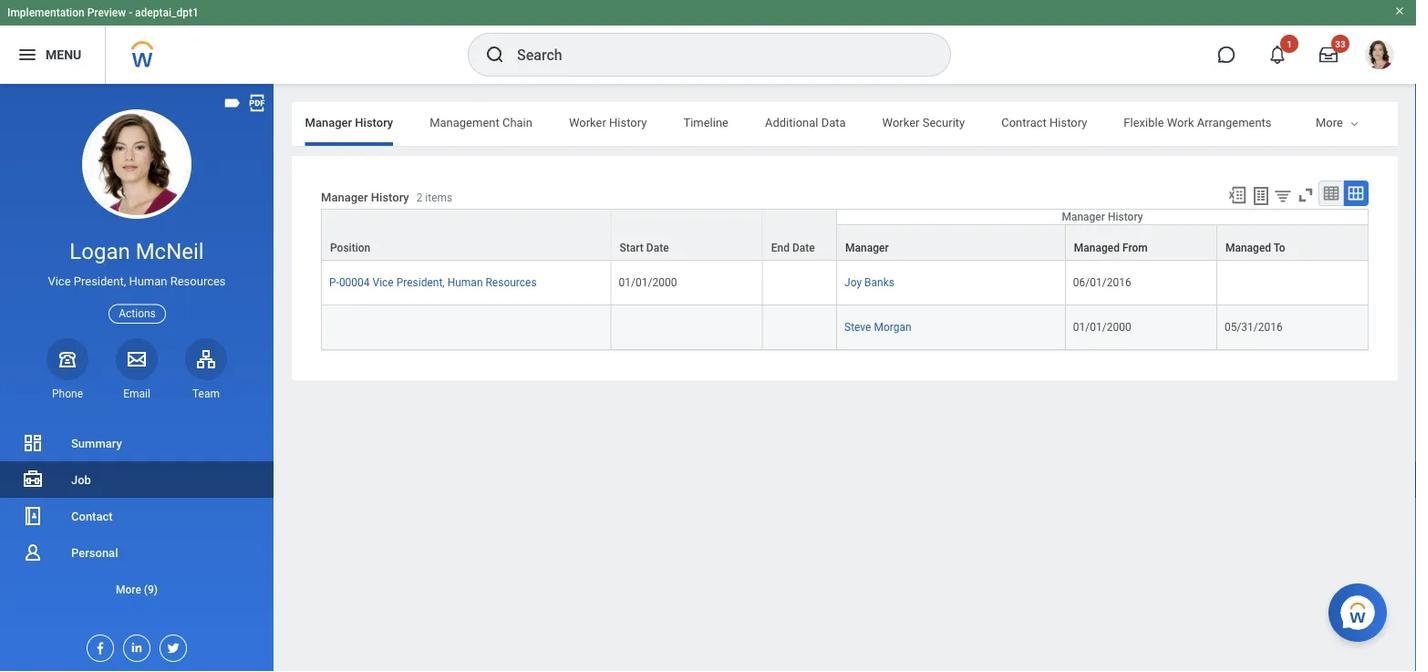 Task type: vqa. For each thing, say whether or not it's contained in the screenshot.
steve morgan
yes



Task type: describe. For each thing, give the bounding box(es) containing it.
date for end date
[[793, 242, 815, 255]]

manager history button
[[837, 210, 1368, 224]]

vice inside row
[[373, 276, 394, 289]]

job
[[71, 473, 91, 487]]

menu button
[[0, 26, 105, 84]]

position button
[[322, 210, 611, 260]]

chain
[[503, 115, 533, 129]]

menu banner
[[0, 0, 1417, 84]]

select to filter grid data image
[[1273, 186, 1293, 205]]

preview
[[87, 6, 126, 19]]

close environment banner image
[[1395, 5, 1406, 16]]

personal link
[[0, 535, 274, 571]]

personal image
[[22, 542, 44, 564]]

flexible work arrangements
[[1124, 115, 1272, 129]]

managed from button
[[1066, 225, 1217, 260]]

33 button
[[1309, 35, 1350, 75]]

facebook image
[[88, 636, 108, 656]]

email logan mcneil element
[[116, 387, 158, 401]]

work
[[1167, 115, 1194, 129]]

menu
[[46, 47, 81, 62]]

1 button
[[1258, 35, 1299, 75]]

start date
[[620, 242, 669, 255]]

managed to button
[[1218, 225, 1368, 260]]

profile logan mcneil image
[[1365, 40, 1395, 73]]

items
[[425, 191, 453, 204]]

expand table image
[[1347, 184, 1365, 202]]

additional data
[[765, 115, 846, 129]]

0 horizontal spatial manager history
[[305, 115, 393, 129]]

start
[[620, 242, 644, 255]]

p-
[[329, 276, 339, 289]]

view printable version (pdf) image
[[247, 93, 267, 113]]

adeptai_dpt1
[[135, 6, 199, 19]]

vice president, human resources
[[48, 275, 226, 288]]

history inside manager history popup button
[[1108, 211, 1143, 224]]

additional
[[765, 115, 819, 129]]

list containing summary
[[0, 425, 274, 607]]

joy banks
[[845, 276, 895, 289]]

steve morgan
[[845, 321, 912, 334]]

phone image
[[55, 348, 80, 370]]

cell down end date
[[763, 261, 837, 306]]

from
[[1123, 242, 1148, 255]]

email button
[[116, 338, 158, 401]]

actions button
[[109, 304, 166, 324]]

summary
[[71, 436, 122, 450]]

p-00004 vice president, human resources link
[[329, 273, 537, 289]]

human inside navigation pane region
[[129, 275, 167, 288]]

fullscreen image
[[1296, 185, 1316, 205]]

email
[[123, 388, 150, 400]]

tab list containing manager history
[[0, 102, 1272, 146]]

morgan
[[874, 321, 912, 334]]

more for more
[[1316, 115, 1344, 129]]

history up manager history 2 items
[[355, 115, 393, 129]]

mail image
[[126, 348, 148, 370]]

00004
[[339, 276, 370, 289]]

cell left steve
[[763, 306, 837, 350]]

history left 'timeline'
[[609, 115, 647, 129]]

actions
[[119, 307, 156, 320]]

contact link
[[0, 498, 274, 535]]

resources inside p-00004 vice president, human resources link
[[486, 276, 537, 289]]

end date button
[[763, 210, 836, 260]]

row containing manager
[[321, 224, 1369, 261]]

contract history
[[1002, 115, 1088, 129]]

position
[[330, 242, 371, 255]]

export to excel image
[[1228, 185, 1248, 205]]

2
[[417, 191, 423, 204]]

manager history inside popup button
[[1062, 211, 1143, 224]]

more (9)
[[116, 583, 158, 596]]

mcneil
[[136, 239, 204, 265]]

more for more (9)
[[116, 583, 141, 596]]

management
[[430, 115, 500, 129]]

33
[[1336, 38, 1346, 49]]

steve
[[845, 321, 872, 334]]

contract
[[1002, 115, 1047, 129]]

1
[[1287, 38, 1292, 49]]

banks
[[865, 276, 895, 289]]

export to worksheets image
[[1251, 185, 1272, 207]]

security
[[923, 115, 965, 129]]



Task type: locate. For each thing, give the bounding box(es) containing it.
history right contract
[[1050, 115, 1088, 129]]

team logan mcneil element
[[185, 387, 227, 401]]

toolbar
[[1220, 181, 1369, 209]]

managed down manager history popup button
[[1074, 242, 1120, 255]]

tag image
[[223, 93, 243, 113]]

cell down to
[[1218, 261, 1369, 306]]

worker
[[569, 115, 606, 129], [883, 115, 920, 129]]

1 horizontal spatial manager history
[[1062, 211, 1143, 224]]

start date button
[[612, 210, 762, 260]]

phone button
[[47, 338, 88, 401]]

president, right 00004
[[397, 276, 445, 289]]

to
[[1274, 242, 1286, 255]]

president,
[[74, 275, 126, 288], [397, 276, 445, 289]]

inbox large image
[[1320, 46, 1338, 64]]

manager history
[[305, 115, 393, 129], [1062, 211, 1143, 224]]

managed for managed to
[[1226, 242, 1272, 255]]

01/01/2000 down "start date"
[[619, 276, 677, 289]]

manager
[[305, 115, 352, 129], [321, 190, 368, 204], [1062, 211, 1106, 224], [846, 242, 889, 255]]

vice down logan
[[48, 275, 71, 288]]

3 row from the top
[[321, 261, 1369, 306]]

manager history up manager history 2 items
[[305, 115, 393, 129]]

worker right chain
[[569, 115, 606, 129]]

01/01/2000 down 06/01/2016 at the right of page
[[1073, 321, 1132, 334]]

date right end
[[793, 242, 815, 255]]

05/31/2016
[[1225, 321, 1283, 334]]

0 horizontal spatial managed
[[1074, 242, 1120, 255]]

0 horizontal spatial president,
[[74, 275, 126, 288]]

team link
[[185, 338, 227, 401]]

2 row from the top
[[321, 224, 1369, 261]]

1 horizontal spatial managed
[[1226, 242, 1272, 255]]

0 horizontal spatial resources
[[170, 275, 226, 288]]

1 horizontal spatial resources
[[486, 276, 537, 289]]

timeline
[[684, 115, 729, 129]]

(9)
[[144, 583, 158, 596]]

justify image
[[16, 44, 38, 66]]

vice right 00004
[[373, 276, 394, 289]]

1 worker from the left
[[569, 115, 606, 129]]

end
[[771, 242, 790, 255]]

list
[[0, 425, 274, 607]]

0 horizontal spatial vice
[[48, 275, 71, 288]]

contact image
[[22, 505, 44, 527]]

more left the (9)
[[116, 583, 141, 596]]

row
[[321, 209, 1369, 261], [321, 224, 1369, 261], [321, 261, 1369, 306], [321, 306, 1369, 350]]

end date
[[771, 242, 815, 255]]

notifications large image
[[1269, 46, 1287, 64]]

managed inside managed to popup button
[[1226, 242, 1272, 255]]

resources down position "popup button"
[[486, 276, 537, 289]]

0 horizontal spatial 01/01/2000
[[619, 276, 677, 289]]

row containing p-00004 vice president, human resources
[[321, 261, 1369, 306]]

resources down mcneil
[[170, 275, 226, 288]]

1 row from the top
[[321, 209, 1369, 261]]

0 horizontal spatial more
[[116, 583, 141, 596]]

1 horizontal spatial worker
[[883, 115, 920, 129]]

job image
[[22, 469, 44, 491]]

joy
[[845, 276, 862, 289]]

06/01/2016
[[1073, 276, 1132, 289]]

more (9) button
[[0, 579, 274, 601]]

1 horizontal spatial president,
[[397, 276, 445, 289]]

manager button
[[837, 225, 1065, 260]]

date for start date
[[647, 242, 669, 255]]

tab list
[[0, 102, 1272, 146]]

worker history
[[569, 115, 647, 129]]

more inside dropdown button
[[116, 583, 141, 596]]

date right start
[[647, 242, 669, 255]]

managed to
[[1226, 242, 1286, 255]]

row containing manager history
[[321, 209, 1369, 261]]

cell down p-00004 vice president, human resources
[[321, 306, 612, 350]]

joy banks link
[[845, 273, 895, 289]]

resources
[[170, 275, 226, 288], [486, 276, 537, 289]]

navigation pane region
[[0, 84, 274, 671]]

1 horizontal spatial more
[[1316, 115, 1344, 129]]

manager history up managed from
[[1062, 211, 1143, 224]]

human down position "popup button"
[[448, 276, 483, 289]]

p-00004 vice president, human resources
[[329, 276, 537, 289]]

0 horizontal spatial worker
[[569, 115, 606, 129]]

cell down "start date"
[[612, 306, 763, 350]]

cell
[[763, 261, 837, 306], [1218, 261, 1369, 306], [321, 306, 612, 350], [612, 306, 763, 350], [763, 306, 837, 350]]

notifications element
[[1375, 36, 1389, 51]]

more (9) button
[[0, 571, 274, 607]]

contact
[[71, 509, 113, 523]]

team
[[192, 388, 220, 400]]

managed
[[1074, 242, 1120, 255], [1226, 242, 1272, 255]]

implementation
[[7, 6, 85, 19]]

phone logan mcneil element
[[47, 387, 88, 401]]

table image
[[1323, 184, 1341, 202]]

twitter image
[[161, 636, 181, 656]]

worker for worker history
[[569, 115, 606, 129]]

management chain
[[430, 115, 533, 129]]

human down logan mcneil
[[129, 275, 167, 288]]

history left 2
[[371, 190, 409, 204]]

view team image
[[195, 348, 217, 370]]

worker for worker security
[[883, 115, 920, 129]]

president, down logan
[[74, 275, 126, 288]]

managed from
[[1074, 242, 1148, 255]]

data
[[822, 115, 846, 129]]

logan
[[70, 239, 130, 265]]

date
[[647, 242, 669, 255], [793, 242, 815, 255]]

search image
[[484, 44, 506, 66]]

1 date from the left
[[647, 242, 669, 255]]

-
[[129, 6, 132, 19]]

managed for managed from
[[1074, 242, 1120, 255]]

more
[[1316, 115, 1344, 129], [116, 583, 141, 596]]

1 horizontal spatial 01/01/2000
[[1073, 321, 1132, 334]]

manager history 2 items
[[321, 190, 453, 204]]

1 vertical spatial more
[[116, 583, 141, 596]]

0 vertical spatial 01/01/2000
[[619, 276, 677, 289]]

1 managed from the left
[[1074, 242, 1120, 255]]

human
[[129, 275, 167, 288], [448, 276, 483, 289]]

Search Workday  search field
[[517, 35, 913, 75]]

job link
[[0, 462, 274, 498]]

more down 33 button
[[1316, 115, 1344, 129]]

resources inside navigation pane region
[[170, 275, 226, 288]]

vice
[[48, 275, 71, 288], [373, 276, 394, 289]]

2 managed from the left
[[1226, 242, 1272, 255]]

managed inside managed from popup button
[[1074, 242, 1120, 255]]

worker left security
[[883, 115, 920, 129]]

personal
[[71, 546, 118, 560]]

summary link
[[0, 425, 274, 462]]

0 horizontal spatial human
[[129, 275, 167, 288]]

arrangements
[[1197, 115, 1272, 129]]

vice inside navigation pane region
[[48, 275, 71, 288]]

implementation preview -   adeptai_dpt1
[[7, 6, 199, 19]]

managed left to
[[1226, 242, 1272, 255]]

2 worker from the left
[[883, 115, 920, 129]]

phone
[[52, 388, 83, 400]]

1 vertical spatial manager history
[[1062, 211, 1143, 224]]

row containing steve morgan
[[321, 306, 1369, 350]]

1 horizontal spatial date
[[793, 242, 815, 255]]

1 vertical spatial 01/01/2000
[[1073, 321, 1132, 334]]

2 date from the left
[[793, 242, 815, 255]]

steve morgan link
[[845, 318, 912, 334]]

president, inside navigation pane region
[[74, 275, 126, 288]]

01/01/2000
[[619, 276, 677, 289], [1073, 321, 1132, 334]]

human inside p-00004 vice president, human resources link
[[448, 276, 483, 289]]

worker security
[[883, 115, 965, 129]]

1 horizontal spatial vice
[[373, 276, 394, 289]]

president, inside row
[[397, 276, 445, 289]]

flexible
[[1124, 115, 1164, 129]]

linkedin image
[[124, 636, 144, 655]]

0 vertical spatial manager history
[[305, 115, 393, 129]]

4 row from the top
[[321, 306, 1369, 350]]

0 vertical spatial more
[[1316, 115, 1344, 129]]

history up managed from popup button
[[1108, 211, 1143, 224]]

0 horizontal spatial date
[[647, 242, 669, 255]]

history
[[355, 115, 393, 129], [609, 115, 647, 129], [1050, 115, 1088, 129], [371, 190, 409, 204], [1108, 211, 1143, 224]]

summary image
[[22, 432, 44, 454]]

logan mcneil
[[70, 239, 204, 265]]

1 horizontal spatial human
[[448, 276, 483, 289]]



